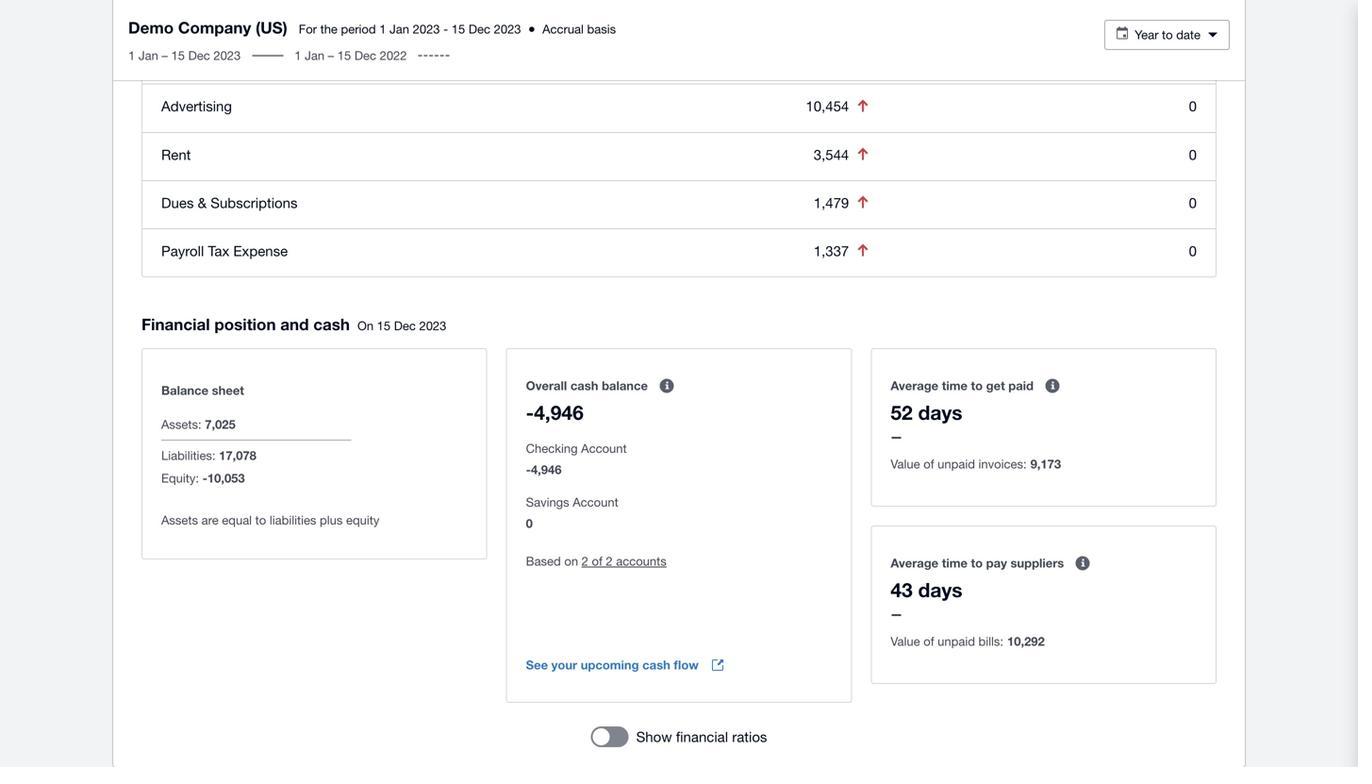 Task type: vqa. For each thing, say whether or not it's contained in the screenshot.


Task type: locate. For each thing, give the bounding box(es) containing it.
2 left accounts
[[606, 554, 613, 568]]

negative sentiment image right 10,454 link
[[858, 99, 868, 112]]

1 vertical spatial negative sentiment image
[[858, 148, 868, 160]]

0 vertical spatial 1 jan – 15 dec 2022
[[1085, 7, 1197, 22]]

- down the checking
[[526, 462, 531, 477]]

time up the 52 days
[[942, 378, 968, 393]]

cash right the overall
[[571, 378, 599, 393]]

days right 43
[[918, 578, 963, 601]]

unpaid
[[938, 457, 975, 471], [938, 634, 975, 649]]

unpaid left bills:
[[938, 634, 975, 649]]

- down the overall
[[526, 400, 534, 424]]

1 0 link from the top
[[1189, 98, 1197, 114]]

1 down the demo
[[128, 48, 135, 63]]

operating
[[206, 7, 258, 22]]

0 link
[[1189, 98, 1197, 114], [1189, 146, 1197, 163], [1189, 194, 1197, 211], [1189, 243, 1197, 259]]

1 time from the top
[[942, 378, 968, 393]]

cash left on on the top
[[313, 315, 350, 334]]

1 jan – 15 dec 2022 up the year
[[1085, 7, 1197, 22]]

salaries
[[236, 50, 286, 66]]

1 horizontal spatial 1 jan – 15 dec 2022
[[1085, 7, 1197, 22]]

0 link for 1,479
[[1189, 194, 1197, 211]]

2 horizontal spatial –
[[1118, 7, 1124, 22]]

average up the 52 days
[[891, 378, 939, 393]]

negative sentiment image for 3,544
[[858, 148, 868, 160]]

0 vertical spatial unpaid
[[938, 457, 975, 471]]

and right position
[[280, 315, 309, 334]]

1 vertical spatial cash
[[571, 378, 599, 393]]

and down "company"
[[208, 50, 232, 66]]

negative sentiment image right 1,479
[[858, 196, 868, 208]]

based
[[526, 554, 561, 568]]

see your upcoming cash flow
[[526, 658, 699, 672]]

1 jan – 15 dec 2022 down period
[[295, 48, 407, 63]]

1 down for
[[295, 48, 301, 63]]

negative sentiment image for 10,454
[[858, 99, 868, 112]]

2 days from the top
[[918, 578, 963, 601]]

demo company (us)
[[128, 18, 287, 37]]

account right the checking
[[581, 441, 627, 456]]

2022 up date
[[1170, 7, 1197, 22]]

of down the 52 days
[[924, 457, 935, 471]]

value down 52
[[891, 457, 920, 471]]

your
[[552, 658, 577, 672]]

1 vertical spatial unpaid
[[938, 634, 975, 649]]

period
[[341, 22, 376, 36]]

cash left 'flow'
[[643, 658, 671, 672]]

account
[[581, 441, 627, 456], [573, 495, 619, 509]]

1 vertical spatial 4,946
[[531, 462, 562, 477]]

2023 left accrual
[[494, 22, 521, 36]]

2 0 link from the top
[[1189, 146, 1197, 163]]

equal
[[222, 513, 252, 527]]

savings account 0 based on 2 of 2 accounts
[[526, 495, 667, 568]]

days
[[918, 400, 963, 424], [918, 578, 963, 601]]

2 right on
[[582, 554, 589, 568]]

rent
[[161, 146, 191, 163]]

1 unpaid from the top
[[938, 457, 975, 471]]

the
[[320, 22, 338, 36]]

more information image for -4,946
[[648, 367, 686, 405]]

value of unpaid invoices: 9,173
[[891, 457, 1061, 471]]

0 horizontal spatial cash
[[313, 315, 350, 334]]

2 average from the top
[[891, 556, 939, 570]]

– for 1 jan
[[328, 48, 334, 63]]

2 unpaid from the top
[[938, 634, 975, 649]]

average
[[891, 378, 939, 393], [891, 556, 939, 570]]

are
[[202, 513, 219, 527]]

largest
[[161, 7, 202, 22]]

4,946
[[534, 400, 584, 424], [531, 462, 562, 477]]

time up "43 days"
[[942, 556, 968, 570]]

0 vertical spatial of
[[924, 457, 935, 471]]

average for 52
[[891, 378, 939, 393]]

average for 43
[[891, 556, 939, 570]]

0 vertical spatial negative sentiment image
[[858, 99, 868, 112]]

2022 down for the period 1 jan 2023 - 15 dec 2023  ●  accrual basis
[[380, 48, 407, 63]]

negative sentiment image right the 1,337 link
[[858, 244, 868, 256]]

2 negative sentiment image from the top
[[858, 148, 868, 160]]

2 vertical spatial of
[[924, 634, 935, 649]]

-
[[444, 22, 448, 36], [526, 400, 534, 424], [526, 462, 531, 477], [202, 471, 207, 485]]

0 for 1,337
[[1189, 243, 1197, 259]]

jan
[[1095, 7, 1115, 22], [390, 22, 409, 36], [139, 48, 158, 63], [305, 48, 325, 63]]

1 vertical spatial and
[[280, 315, 309, 334]]

to
[[1162, 27, 1173, 42], [971, 378, 983, 393], [255, 513, 266, 527], [971, 556, 983, 570]]

0 vertical spatial days
[[918, 400, 963, 424]]

more information image for 52
[[1034, 367, 1072, 405]]

of
[[924, 457, 935, 471], [592, 554, 603, 568], [924, 634, 935, 649]]

ratios
[[732, 728, 767, 745]]

year to date button
[[1105, 20, 1230, 50]]

–
[[1118, 7, 1124, 22], [162, 48, 168, 63], [328, 48, 334, 63]]

show financial ratios
[[636, 728, 767, 745]]

0 vertical spatial cash
[[313, 315, 350, 334]]

1
[[1085, 7, 1092, 22], [379, 22, 386, 36], [128, 48, 135, 63], [295, 48, 301, 63]]

1 jan – 15 dec 2022
[[1085, 7, 1197, 22], [295, 48, 407, 63]]

unpaid left invoices:
[[938, 457, 975, 471]]

checking account -4,946
[[526, 441, 627, 477]]

cash inside button
[[643, 658, 671, 672]]

1,479
[[814, 194, 849, 211]]

value for 43
[[891, 634, 920, 649]]

(us)
[[256, 18, 287, 37]]

1 days from the top
[[918, 400, 963, 424]]

- right the 'equity:'
[[202, 471, 207, 485]]

4 0 link from the top
[[1189, 243, 1197, 259]]

1 inside largest operating expenses element
[[1085, 7, 1092, 22]]

2022 inside largest operating expenses element
[[1170, 7, 1197, 22]]

1 vertical spatial 1 jan – 15 dec 2022
[[295, 48, 407, 63]]

0 vertical spatial 2022
[[1170, 7, 1197, 22]]

1 average from the top
[[891, 378, 939, 393]]

4,946 down the overall
[[534, 400, 584, 424]]

2 time from the top
[[942, 556, 968, 570]]

assets:
[[161, 417, 202, 432]]

dues & subscriptions
[[161, 194, 298, 211]]

0 vertical spatial average
[[891, 378, 939, 393]]

to right the year
[[1162, 27, 1173, 42]]

2023 right period
[[413, 22, 440, 36]]

negative sentiment image
[[858, 196, 868, 208], [858, 244, 868, 256]]

9,173
[[1031, 457, 1061, 471]]

0 horizontal spatial 1 jan – 15 dec 2022
[[295, 48, 407, 63]]

average up "43 days"
[[891, 556, 939, 570]]

2 more information image from the left
[[1034, 367, 1072, 405]]

1 jan – 15 dec 2022 inside largest operating expenses element
[[1085, 7, 1197, 22]]

1 vertical spatial of
[[592, 554, 603, 568]]

2 horizontal spatial cash
[[643, 658, 671, 672]]

equity
[[346, 513, 380, 527]]

assets
[[161, 513, 198, 527]]

0 horizontal spatial 2022
[[380, 48, 407, 63]]

0 horizontal spatial and
[[208, 50, 232, 66]]

overall cash balance
[[526, 378, 648, 393]]

negative sentiment image
[[858, 99, 868, 112], [858, 148, 868, 160]]

0 vertical spatial account
[[581, 441, 627, 456]]

0 link for 3,544
[[1189, 146, 1197, 163]]

sheet
[[212, 383, 244, 398]]

and inside largest operating expenses element
[[208, 50, 232, 66]]

cash
[[313, 315, 350, 334], [571, 378, 599, 393], [643, 658, 671, 672]]

of for 52
[[924, 457, 935, 471]]

1 horizontal spatial 2
[[606, 554, 613, 568]]

financial
[[676, 728, 728, 745]]

days down average time to get paid
[[918, 400, 963, 424]]

1 negative sentiment image from the top
[[858, 99, 868, 112]]

1 left year to date popup button
[[1085, 7, 1092, 22]]

and
[[208, 50, 232, 66], [280, 315, 309, 334]]

2023 right on on the top
[[419, 318, 447, 333]]

for the period 1 jan 2023 - 15 dec 2023  ●  accrual basis
[[299, 22, 616, 36]]

0 horizontal spatial more information image
[[648, 367, 686, 405]]

dec
[[1145, 7, 1167, 22], [469, 22, 491, 36], [188, 48, 210, 63], [355, 48, 376, 63], [394, 318, 416, 333]]

to inside popup button
[[1162, 27, 1173, 42]]

15
[[1128, 7, 1141, 22], [452, 22, 465, 36], [171, 48, 185, 63], [338, 48, 351, 63], [377, 318, 391, 333]]

– for largest operating expenses
[[1118, 7, 1124, 22]]

0 for 10,454
[[1189, 98, 1197, 114]]

account inside savings account 0 based on 2 of 2 accounts
[[573, 495, 619, 509]]

1 vertical spatial account
[[573, 495, 619, 509]]

2023
[[413, 22, 440, 36], [494, 22, 521, 36], [214, 48, 241, 63], [419, 318, 447, 333]]

account down checking account -4,946
[[573, 495, 619, 509]]

1,479 link
[[814, 194, 849, 211]]

4,946 inside checking account -4,946
[[531, 462, 562, 477]]

dec right on on the top
[[394, 318, 416, 333]]

0 vertical spatial negative sentiment image
[[858, 196, 868, 208]]

dec inside financial position and cash on 15 dec 2023
[[394, 318, 416, 333]]

position
[[215, 315, 276, 334]]

2 value from the top
[[891, 634, 920, 649]]

time
[[942, 378, 968, 393], [942, 556, 968, 570]]

savings
[[526, 495, 570, 509]]

0 vertical spatial and
[[208, 50, 232, 66]]

1 vertical spatial days
[[918, 578, 963, 601]]

jan inside largest operating expenses element
[[1095, 7, 1115, 22]]

1 more information image from the left
[[648, 367, 686, 405]]

4,946 down the checking
[[531, 462, 562, 477]]

of down "43 days"
[[924, 634, 935, 649]]

value down 43
[[891, 634, 920, 649]]

0 vertical spatial time
[[942, 378, 968, 393]]

demo
[[128, 18, 174, 37]]

3 0 link from the top
[[1189, 194, 1197, 211]]

1 vertical spatial average
[[891, 556, 939, 570]]

account inside checking account -4,946
[[581, 441, 627, 456]]

2 2 from the left
[[606, 554, 613, 568]]

dec up the year
[[1145, 7, 1167, 22]]

cash for and
[[313, 315, 350, 334]]

1 horizontal spatial 2022
[[1170, 7, 1197, 22]]

bills:
[[979, 634, 1004, 649]]

liabilities:
[[161, 448, 216, 463]]

15 inside financial position and cash on 15 dec 2023
[[377, 318, 391, 333]]

checking
[[526, 441, 578, 456]]

1 vertical spatial negative sentiment image
[[858, 244, 868, 256]]

– inside largest operating expenses element
[[1118, 7, 1124, 22]]

dec down period
[[355, 48, 376, 63]]

2022 for largest operating expenses
[[1170, 7, 1197, 22]]

1 negative sentiment image from the top
[[858, 196, 868, 208]]

1 value from the top
[[891, 457, 920, 471]]

account for checking
[[581, 441, 627, 456]]

show
[[636, 728, 672, 745]]

1 horizontal spatial –
[[328, 48, 334, 63]]

2 negative sentiment image from the top
[[858, 244, 868, 256]]

0 vertical spatial value
[[891, 457, 920, 471]]

on
[[565, 554, 578, 568]]

&
[[198, 194, 207, 211]]

of for 43
[[924, 634, 935, 649]]

2
[[582, 554, 589, 568], [606, 554, 613, 568]]

0 horizontal spatial 2
[[582, 554, 589, 568]]

1 vertical spatial time
[[942, 556, 968, 570]]

1 horizontal spatial more information image
[[1034, 367, 1072, 405]]

negative sentiment image for 1,479
[[858, 196, 868, 208]]

0 link for 1,337
[[1189, 243, 1197, 259]]

financial position and cash on 15 dec 2023
[[142, 315, 447, 334]]

1 vertical spatial 2022
[[380, 48, 407, 63]]

more information image
[[648, 367, 686, 405], [1034, 367, 1072, 405]]

negative sentiment image right 3,544
[[858, 148, 868, 160]]

expenses
[[261, 7, 313, 22]]

1 vertical spatial value
[[891, 634, 920, 649]]

flow
[[674, 658, 699, 672]]

0 for 1,479
[[1189, 194, 1197, 211]]

assets: 7,025
[[161, 417, 236, 432]]

of right on
[[592, 554, 603, 568]]

1 2 from the left
[[582, 554, 589, 568]]

2 vertical spatial cash
[[643, 658, 671, 672]]

10,292
[[1008, 634, 1045, 649]]

more information image
[[1064, 544, 1102, 582]]

- inside liabilities: 17,078 equity: -10,053
[[202, 471, 207, 485]]



Task type: describe. For each thing, give the bounding box(es) containing it.
1 jan – 15 dec 2022 for 1 jan
[[295, 48, 407, 63]]

see
[[526, 658, 548, 672]]

to right equal
[[255, 513, 266, 527]]

unpaid for 43 days
[[938, 634, 975, 649]]

52
[[891, 400, 913, 424]]

payroll tax expense
[[161, 243, 288, 259]]

get
[[987, 378, 1005, 393]]

expense
[[233, 243, 288, 259]]

payroll
[[161, 243, 204, 259]]

for
[[299, 22, 317, 36]]

time for 43 days
[[942, 556, 968, 570]]

0 inside savings account 0 based on 2 of 2 accounts
[[526, 516, 533, 531]]

- right period
[[444, 22, 448, 36]]

negative sentiment image for 1,337
[[858, 244, 868, 256]]

equity:
[[161, 471, 199, 485]]

value of unpaid bills: 10,292
[[891, 634, 1045, 649]]

dec down demo company (us)
[[188, 48, 210, 63]]

advertising
[[161, 98, 232, 114]]

liabilities
[[270, 513, 316, 527]]

suppliers
[[1011, 556, 1064, 570]]

wages
[[161, 50, 204, 66]]

tax
[[208, 243, 229, 259]]

overall
[[526, 378, 567, 393]]

largest operating expenses element
[[142, 0, 1216, 277]]

2023 down "company"
[[214, 48, 241, 63]]

accounts
[[616, 554, 667, 568]]

wages and salaries
[[161, 50, 286, 66]]

dec inside largest operating expenses element
[[1145, 7, 1167, 22]]

days for 52 days
[[918, 400, 963, 424]]

0 horizontal spatial –
[[162, 48, 168, 63]]

2 of 2 accounts button
[[582, 550, 667, 573]]

-4,946
[[526, 400, 584, 424]]

days for 43 days
[[918, 578, 963, 601]]

financial
[[142, 315, 210, 334]]

10,454
[[806, 98, 849, 114]]

plus
[[320, 513, 343, 527]]

of inside savings account 0 based on 2 of 2 accounts
[[592, 554, 603, 568]]

3,544
[[814, 146, 849, 163]]

1 right period
[[379, 22, 386, 36]]

time for 52 days
[[942, 378, 968, 393]]

1 horizontal spatial cash
[[571, 378, 599, 393]]

15 inside largest operating expenses element
[[1128, 7, 1141, 22]]

43 days
[[891, 578, 963, 601]]

year
[[1135, 27, 1159, 42]]

liabilities: 17,078 equity: -10,053
[[161, 448, 257, 485]]

dues
[[161, 194, 194, 211]]

subscriptions
[[211, 194, 298, 211]]

1,337
[[814, 243, 849, 259]]

52 days
[[891, 400, 963, 424]]

invoices:
[[979, 457, 1027, 471]]

1 jan – 15 dec 2023
[[128, 48, 241, 63]]

balance
[[602, 378, 648, 393]]

to left get
[[971, 378, 983, 393]]

10,053
[[207, 471, 245, 485]]

2022 for 1 jan
[[380, 48, 407, 63]]

see your upcoming cash flow button
[[511, 646, 740, 684]]

1,337 link
[[814, 243, 849, 259]]

0 vertical spatial 4,946
[[534, 400, 584, 424]]

value for 52
[[891, 457, 920, 471]]

0 for 3,544
[[1189, 146, 1197, 163]]

accrual
[[543, 22, 584, 36]]

pay
[[987, 556, 1007, 570]]

dec left accrual
[[469, 22, 491, 36]]

- inside checking account -4,946
[[526, 462, 531, 477]]

10,454 link
[[806, 98, 849, 114]]

1 horizontal spatial and
[[280, 315, 309, 334]]

year to date
[[1135, 27, 1201, 42]]

7,025
[[205, 417, 236, 432]]

balance sheet
[[161, 383, 244, 398]]

company
[[178, 18, 251, 37]]

17,078
[[219, 448, 257, 463]]

0 link for 10,454
[[1189, 98, 1197, 114]]

to left the pay at the bottom of page
[[971, 556, 983, 570]]

on
[[358, 318, 374, 333]]

cash for upcoming
[[643, 658, 671, 672]]

largest operating expenses
[[161, 7, 313, 22]]

basis
[[587, 22, 616, 36]]

average time to get paid
[[891, 378, 1034, 393]]

2023 inside financial position and cash on 15 dec 2023
[[419, 318, 447, 333]]

unpaid for 52 days
[[938, 457, 975, 471]]

assets are equal to liabilities plus equity
[[161, 513, 380, 527]]

1 jan – 15 dec 2022 for largest operating expenses
[[1085, 7, 1197, 22]]

43
[[891, 578, 913, 601]]

upcoming
[[581, 658, 639, 672]]

balance
[[161, 383, 209, 398]]

date
[[1177, 27, 1201, 42]]

3,544 link
[[814, 146, 849, 163]]

account for savings
[[573, 495, 619, 509]]

average time to pay suppliers
[[891, 556, 1064, 570]]

paid
[[1009, 378, 1034, 393]]



